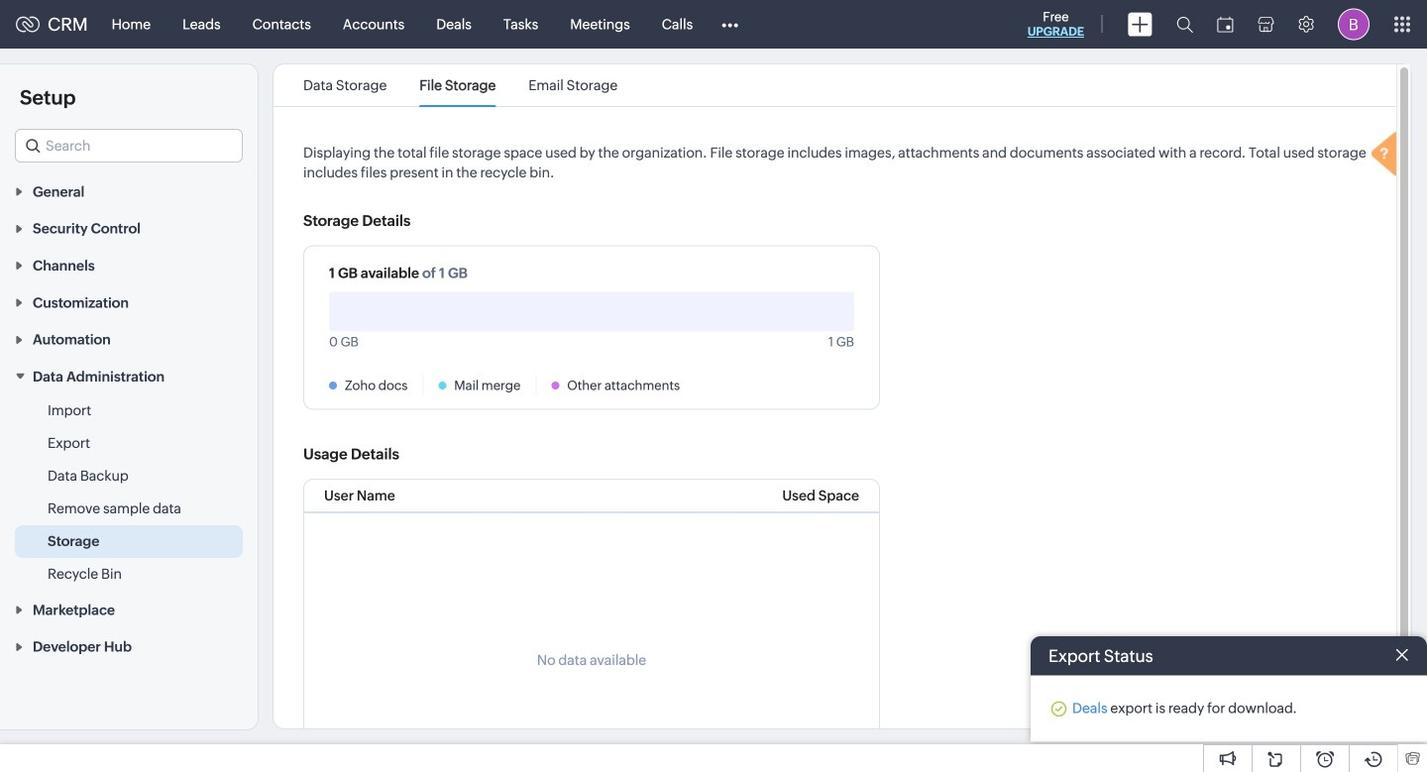 Task type: vqa. For each thing, say whether or not it's contained in the screenshot.
14, within Benton Tara Schultz Benton (Sample) John Butt (Sample) $ 250,000.00 Nov 14, 2023
no



Task type: describe. For each thing, give the bounding box(es) containing it.
create menu element
[[1116, 0, 1164, 48]]

loading image
[[1367, 129, 1406, 183]]

Search text field
[[16, 130, 242, 162]]

profile image
[[1338, 8, 1370, 40]]

logo image
[[16, 16, 40, 32]]



Task type: locate. For each thing, give the bounding box(es) containing it.
create menu image
[[1128, 12, 1153, 36]]

region
[[0, 394, 258, 591]]

Other Modules field
[[709, 8, 751, 40]]

calendar image
[[1217, 16, 1234, 32]]

search element
[[1164, 0, 1205, 49]]

search image
[[1176, 16, 1193, 33]]

None field
[[15, 129, 243, 163]]

profile element
[[1326, 0, 1382, 48]]



